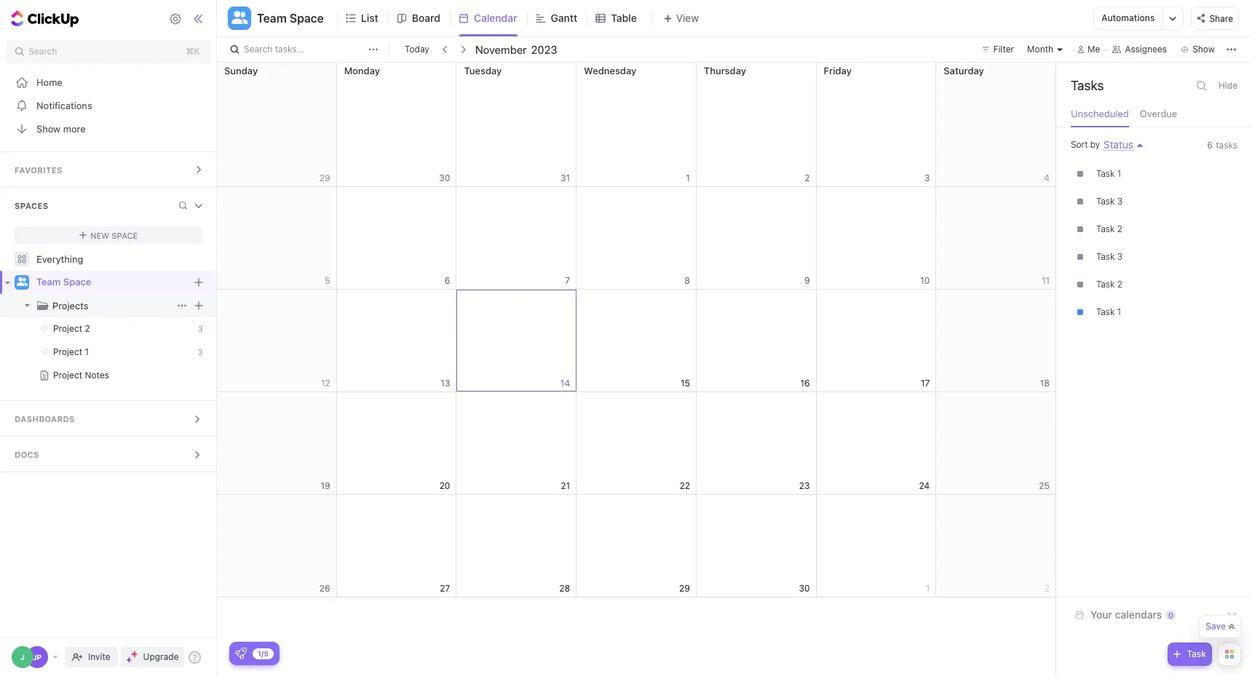 Task type: locate. For each thing, give the bounding box(es) containing it.
task 3 up the task 2
[[1096, 196, 1123, 207]]

11
[[1042, 275, 1050, 286]]

saturday
[[944, 65, 984, 76]]

4
[[1044, 172, 1050, 183]]

3 project from the top
[[53, 370, 82, 381]]

2023
[[531, 43, 557, 56]]

hide
[[1219, 80, 1238, 91]]

space up projects on the left of the page
[[63, 276, 91, 288]]

show more
[[36, 123, 86, 134]]

1 ‎task from the top
[[1096, 168, 1115, 179]]

team space link
[[36, 271, 190, 294]]

november 2023
[[475, 43, 557, 56]]

projects link up project 2
[[1, 294, 174, 317]]

2 horizontal spatial space
[[290, 12, 324, 25]]

1 horizontal spatial team space
[[257, 12, 324, 25]]

new
[[90, 230, 109, 240]]

team space down everything
[[36, 276, 91, 288]]

space up search tasks... text field
[[290, 12, 324, 25]]

1 horizontal spatial 30
[[799, 583, 810, 594]]

show inside sidebar navigation
[[36, 123, 61, 134]]

calendar
[[474, 12, 517, 24]]

2
[[805, 172, 810, 183], [1117, 224, 1122, 234], [1117, 279, 1122, 290], [85, 323, 90, 334], [1045, 583, 1050, 594]]

team inside sidebar navigation
[[36, 276, 61, 288]]

everything link
[[0, 248, 217, 271]]

project for project notes
[[53, 370, 82, 381]]

project down project 2
[[53, 347, 82, 357]]

task 3
[[1096, 196, 1123, 207], [1096, 251, 1123, 262]]

0 horizontal spatial 6
[[445, 275, 450, 286]]

Search tasks... text field
[[244, 39, 365, 60]]

team space for the team space button at the left top of the page
[[257, 12, 324, 25]]

0 vertical spatial team
[[257, 12, 287, 25]]

2 project from the top
[[53, 347, 82, 357]]

status
[[1104, 138, 1133, 151]]

0 vertical spatial space
[[290, 12, 324, 25]]

‎task up task 1
[[1096, 279, 1115, 290]]

13
[[441, 377, 450, 388]]

november
[[475, 43, 527, 56]]

‎task for ‎task 2
[[1096, 279, 1115, 290]]

show inside dropdown button
[[1193, 44, 1215, 55]]

26
[[319, 583, 330, 594]]

0 vertical spatial task 3
[[1096, 196, 1123, 207]]

grid
[[216, 63, 1056, 676]]

29
[[319, 172, 330, 183], [679, 583, 690, 594]]

2 ‎task from the top
[[1096, 279, 1115, 290]]

1 horizontal spatial space
[[112, 230, 138, 240]]

project inside project 2 link
[[53, 323, 82, 334]]

1/5
[[258, 649, 269, 658]]

0 horizontal spatial team
[[36, 276, 61, 288]]

row
[[217, 63, 1056, 187], [217, 187, 1056, 290], [217, 290, 1056, 392], [217, 392, 1056, 495], [217, 495, 1056, 598]]

calendars
[[1115, 609, 1162, 621]]

sparkle svg 2 image
[[126, 657, 132, 663]]

everything
[[36, 253, 83, 265]]

team inside button
[[257, 12, 287, 25]]

1 vertical spatial ‎task
[[1096, 279, 1115, 290]]

team
[[257, 12, 287, 25], [36, 276, 61, 288]]

0 horizontal spatial search
[[28, 46, 57, 57]]

0 vertical spatial 29
[[319, 172, 330, 183]]

17
[[921, 377, 930, 388]]

1 vertical spatial user group image
[[16, 278, 27, 286]]

team up search tasks...
[[257, 12, 287, 25]]

team for the team space button at the left top of the page
[[257, 12, 287, 25]]

0 horizontal spatial space
[[63, 276, 91, 288]]

14
[[560, 377, 570, 388]]

wednesday
[[584, 65, 636, 76]]

1 project from the top
[[53, 323, 82, 334]]

team space
[[257, 12, 324, 25], [36, 276, 91, 288]]

space
[[290, 12, 324, 25], [112, 230, 138, 240], [63, 276, 91, 288]]

table link
[[611, 0, 643, 36]]

24
[[919, 480, 930, 491]]

row containing 19
[[217, 392, 1056, 495]]

3
[[924, 172, 930, 183], [1117, 196, 1123, 207], [1117, 251, 1123, 262], [198, 324, 203, 333], [198, 347, 203, 357]]

spaces
[[15, 201, 48, 210]]

0 vertical spatial 30
[[439, 172, 450, 183]]

‎task for ‎task 1
[[1096, 168, 1115, 179]]

3 row from the top
[[217, 290, 1056, 392]]

0 vertical spatial show
[[1193, 44, 1215, 55]]

16
[[800, 377, 810, 388]]

2 for project 2
[[85, 323, 90, 334]]

1 vertical spatial dropdown menu image
[[195, 301, 203, 310]]

user group image
[[231, 11, 248, 24], [16, 278, 27, 286]]

0 horizontal spatial show
[[36, 123, 61, 134]]

22
[[680, 480, 690, 491]]

5 row from the top
[[217, 495, 1056, 598]]

project for project 2
[[53, 323, 82, 334]]

search up sunday
[[244, 44, 272, 55]]

tasks
[[1216, 140, 1238, 151]]

0 vertical spatial project
[[53, 323, 82, 334]]

18
[[1040, 377, 1050, 388]]

projects link down everything link at the left top
[[52, 294, 174, 317]]

2 row from the top
[[217, 187, 1056, 290]]

1 horizontal spatial search
[[244, 44, 272, 55]]

sunday
[[224, 65, 258, 76]]

0 vertical spatial 6
[[1207, 140, 1213, 151]]

search inside sidebar navigation
[[28, 46, 57, 57]]

month button
[[1023, 41, 1069, 58]]

task 2
[[1096, 224, 1122, 234]]

project 2
[[53, 323, 90, 334]]

space inside button
[[290, 12, 324, 25]]

1 vertical spatial task 3
[[1096, 251, 1123, 262]]

0 vertical spatial ‎task
[[1096, 168, 1115, 179]]

0 vertical spatial user group image
[[231, 11, 248, 24]]

monday
[[344, 65, 380, 76]]

dashboards
[[15, 414, 75, 424]]

2 projects link from the left
[[52, 294, 174, 317]]

2 vertical spatial project
[[53, 370, 82, 381]]

show left more
[[36, 123, 61, 134]]

search for search tasks...
[[244, 44, 272, 55]]

projects link
[[1, 294, 174, 317], [52, 294, 174, 317]]

team space inside sidebar navigation
[[36, 276, 91, 288]]

2 vertical spatial space
[[63, 276, 91, 288]]

projects
[[52, 300, 88, 312]]

project
[[53, 323, 82, 334], [53, 347, 82, 357], [53, 370, 82, 381]]

team for team space link
[[36, 276, 61, 288]]

dropdown menu image
[[195, 278, 203, 287], [195, 301, 203, 310]]

1 vertical spatial project
[[53, 347, 82, 357]]

space for team space link
[[63, 276, 91, 288]]

4 row from the top
[[217, 392, 1056, 495]]

1 vertical spatial space
[[112, 230, 138, 240]]

0
[[1168, 610, 1174, 620]]

project down project 1
[[53, 370, 82, 381]]

task 3 down the task 2
[[1096, 251, 1123, 262]]

team space up "tasks..."
[[257, 12, 324, 25]]

1 vertical spatial team space
[[36, 276, 91, 288]]

1 horizontal spatial user group image
[[231, 11, 248, 24]]

10
[[920, 275, 930, 286]]

team down everything
[[36, 276, 61, 288]]

0 vertical spatial dropdown menu image
[[195, 278, 203, 287]]

team space for team space link
[[36, 276, 91, 288]]

onboarding checklist button element
[[235, 648, 247, 660]]

1 vertical spatial 29
[[679, 583, 690, 594]]

6
[[1207, 140, 1213, 151], [445, 275, 450, 286]]

project 2 link
[[0, 317, 188, 341]]

1 vertical spatial 6
[[445, 275, 450, 286]]

calendar link
[[474, 0, 523, 36]]

favorites
[[15, 165, 62, 175]]

automations
[[1102, 12, 1155, 23]]

sparkle svg 1 image
[[131, 651, 138, 658]]

space right new on the left
[[112, 230, 138, 240]]

friday
[[824, 65, 852, 76]]

1 horizontal spatial team
[[257, 12, 287, 25]]

‎task down the by
[[1096, 168, 1115, 179]]

assignees button
[[1106, 41, 1174, 58]]

project down projects on the left of the page
[[53, 323, 82, 334]]

1 horizontal spatial 6
[[1207, 140, 1213, 151]]

0 horizontal spatial team space
[[36, 276, 91, 288]]

0 horizontal spatial user group image
[[16, 278, 27, 286]]

by
[[1090, 139, 1100, 150]]

2 inside sidebar navigation
[[85, 323, 90, 334]]

project inside project 1 link
[[53, 347, 82, 357]]

1 inside project 1 link
[[85, 347, 89, 357]]

project notes
[[53, 370, 109, 381]]

search up home
[[28, 46, 57, 57]]

user group image inside sidebar navigation
[[16, 278, 27, 286]]

show down "share" button
[[1193, 44, 1215, 55]]

view button
[[651, 9, 703, 27]]

show for show more
[[36, 123, 61, 134]]

project for project 1
[[53, 347, 82, 357]]

1 row from the top
[[217, 63, 1056, 187]]

filter
[[993, 44, 1014, 55]]

19
[[321, 480, 330, 491]]

status button
[[1100, 138, 1133, 151]]

board
[[412, 12, 440, 24]]

0 vertical spatial team space
[[257, 12, 324, 25]]

1 vertical spatial show
[[36, 123, 61, 134]]

sidebar settings image
[[169, 12, 182, 25]]

1 horizontal spatial show
[[1193, 44, 1215, 55]]

30
[[439, 172, 450, 183], [799, 583, 810, 594]]

8
[[684, 275, 690, 286]]

team space inside button
[[257, 12, 324, 25]]

1 vertical spatial team
[[36, 276, 61, 288]]

1 vertical spatial 30
[[799, 583, 810, 594]]

sort
[[1071, 139, 1088, 150]]

search
[[244, 44, 272, 55], [28, 46, 57, 57]]

1
[[1117, 168, 1121, 179], [686, 172, 690, 183], [1117, 307, 1121, 317], [85, 347, 89, 357], [926, 583, 930, 594]]



Task type: describe. For each thing, give the bounding box(es) containing it.
1 task 3 from the top
[[1096, 196, 1123, 207]]

28
[[559, 583, 570, 594]]

23
[[799, 480, 810, 491]]

view
[[676, 12, 699, 24]]

board link
[[412, 0, 446, 36]]

notifications
[[36, 99, 92, 111]]

onboarding checklist button image
[[235, 648, 247, 660]]

show for show
[[1193, 44, 1215, 55]]

row containing 26
[[217, 495, 1056, 598]]

6 tasks
[[1207, 140, 1238, 151]]

‎task 2
[[1096, 279, 1122, 290]]

tasks...
[[275, 44, 304, 55]]

month
[[1027, 44, 1054, 55]]

tuesday
[[464, 65, 502, 76]]

assignees
[[1125, 44, 1167, 55]]

list link
[[361, 0, 384, 36]]

list
[[361, 12, 378, 24]]

1 dropdown menu image from the top
[[195, 278, 203, 287]]

thursday
[[704, 65, 746, 76]]

1 for ‎task 1
[[1117, 168, 1121, 179]]

jp
[[33, 653, 42, 662]]

15
[[681, 377, 690, 388]]

6 for 6 tasks
[[1207, 140, 1213, 151]]

12
[[321, 377, 330, 388]]

overdue
[[1140, 108, 1177, 119]]

notifications link
[[0, 94, 217, 117]]

1 projects link from the left
[[1, 294, 174, 317]]

space for the team space button at the left top of the page
[[290, 12, 324, 25]]

share
[[1210, 13, 1233, 24]]

2 for task 2
[[1117, 224, 1122, 234]]

home
[[36, 76, 62, 88]]

upgrade link
[[121, 647, 185, 668]]

0 horizontal spatial 29
[[319, 172, 330, 183]]

docs
[[15, 450, 39, 459]]

project 1
[[53, 347, 89, 357]]

upgrade
[[143, 652, 179, 662]]

⌘k
[[186, 46, 200, 57]]

25
[[1039, 480, 1050, 491]]

sort by
[[1071, 139, 1100, 150]]

search tasks...
[[244, 44, 304, 55]]

automations button
[[1094, 7, 1162, 29]]

unscheduled
[[1071, 108, 1129, 119]]

grid containing sunday
[[216, 63, 1056, 676]]

5
[[325, 275, 330, 286]]

tasks
[[1071, 78, 1104, 93]]

notes
[[85, 370, 109, 381]]

row containing 29
[[217, 63, 1056, 187]]

2 task 3 from the top
[[1096, 251, 1123, 262]]

7
[[565, 275, 570, 286]]

j
[[20, 653, 25, 662]]

search for search
[[28, 46, 57, 57]]

6 for 6
[[445, 275, 450, 286]]

9
[[804, 275, 810, 286]]

gantt
[[551, 12, 578, 24]]

team space button
[[251, 2, 324, 34]]

table
[[611, 12, 637, 24]]

20
[[439, 480, 450, 491]]

1 for task 1
[[1117, 307, 1121, 317]]

row containing 5
[[217, 187, 1056, 290]]

1 horizontal spatial 29
[[679, 583, 690, 594]]

today
[[405, 44, 429, 55]]

more
[[63, 123, 86, 134]]

2 for ‎task 2
[[1117, 279, 1122, 290]]

31
[[561, 172, 570, 183]]

me button
[[1072, 41, 1106, 58]]

share button
[[1191, 7, 1239, 30]]

project 1 link
[[0, 341, 188, 364]]

21
[[561, 480, 570, 491]]

show button
[[1177, 41, 1219, 58]]

sidebar navigation
[[0, 0, 220, 676]]

0 horizontal spatial 30
[[439, 172, 450, 183]]

project notes link
[[0, 364, 188, 387]]

1 for project 1
[[85, 347, 89, 357]]

your calendars 0
[[1091, 609, 1174, 621]]

2 dropdown menu image from the top
[[195, 301, 203, 310]]

gantt link
[[551, 0, 583, 36]]

filter button
[[976, 41, 1020, 58]]

new space
[[90, 230, 138, 240]]

me
[[1088, 44, 1100, 55]]

27
[[440, 583, 450, 594]]

favorites button
[[0, 152, 217, 187]]

invite
[[88, 652, 110, 662]]

row containing 12
[[217, 290, 1056, 392]]

home link
[[0, 71, 217, 94]]

your
[[1091, 609, 1112, 621]]



Task type: vqa. For each thing, say whether or not it's contained in the screenshot.
Security & Permissions link
no



